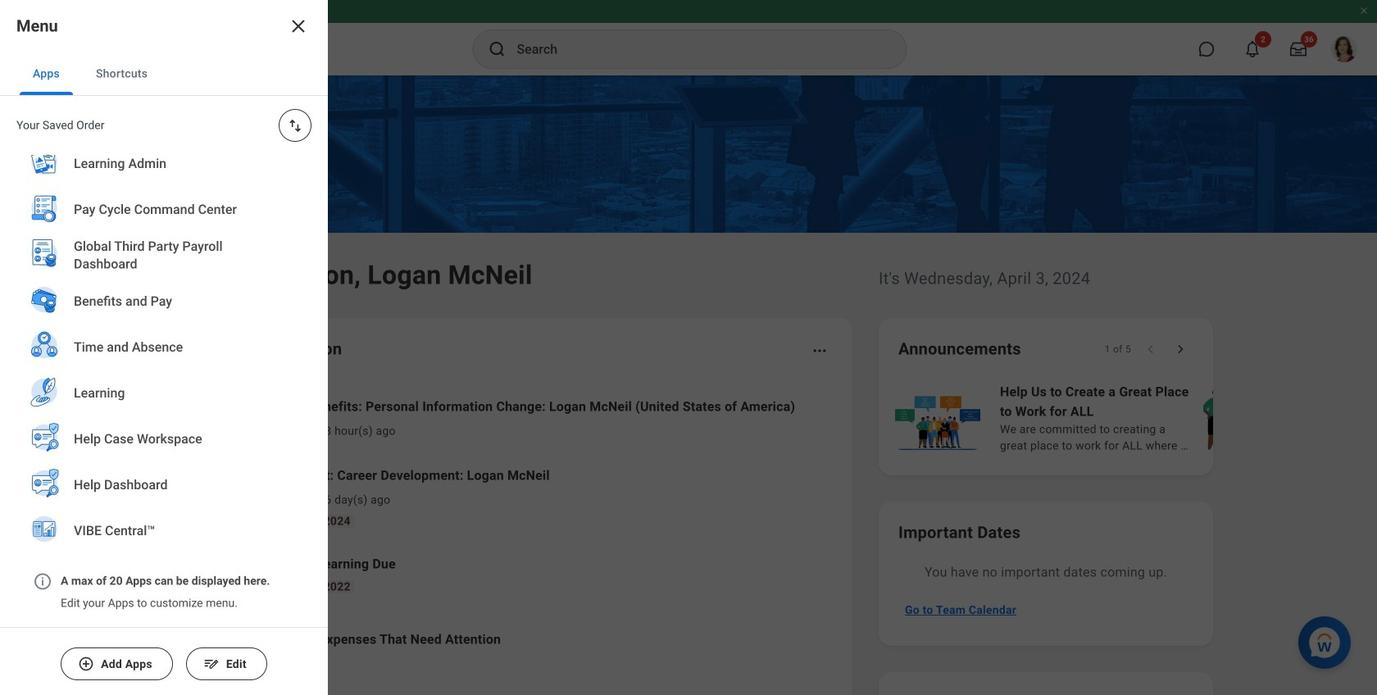 Task type: describe. For each thing, give the bounding box(es) containing it.
sort image
[[287, 117, 303, 134]]

book open image
[[207, 562, 232, 586]]

plus circle image
[[78, 656, 94, 672]]

chevron right small image
[[1172, 341, 1189, 357]]

chevron left small image
[[1143, 341, 1159, 357]]



Task type: vqa. For each thing, say whether or not it's contained in the screenshot.
Reset All button
no



Task type: locate. For each thing, give the bounding box(es) containing it.
tab list
[[0, 52, 328, 96]]

global navigation dialog
[[0, 0, 328, 695]]

main content
[[0, 75, 1377, 695]]

notifications large image
[[1244, 41, 1261, 57]]

x image
[[289, 16, 308, 36]]

list
[[0, 0, 328, 567], [892, 380, 1377, 456], [184, 384, 833, 672]]

dashboard expenses image
[[207, 627, 232, 652]]

text edit image
[[203, 656, 220, 672]]

inbox large image
[[1290, 41, 1307, 57]]

close environment banner image
[[1359, 6, 1369, 16]]

search image
[[487, 39, 507, 59]]

banner
[[0, 0, 1377, 75]]

profile logan mcneil element
[[1321, 31, 1367, 67]]

status
[[1105, 343, 1131, 356]]

info image
[[33, 572, 52, 591]]



